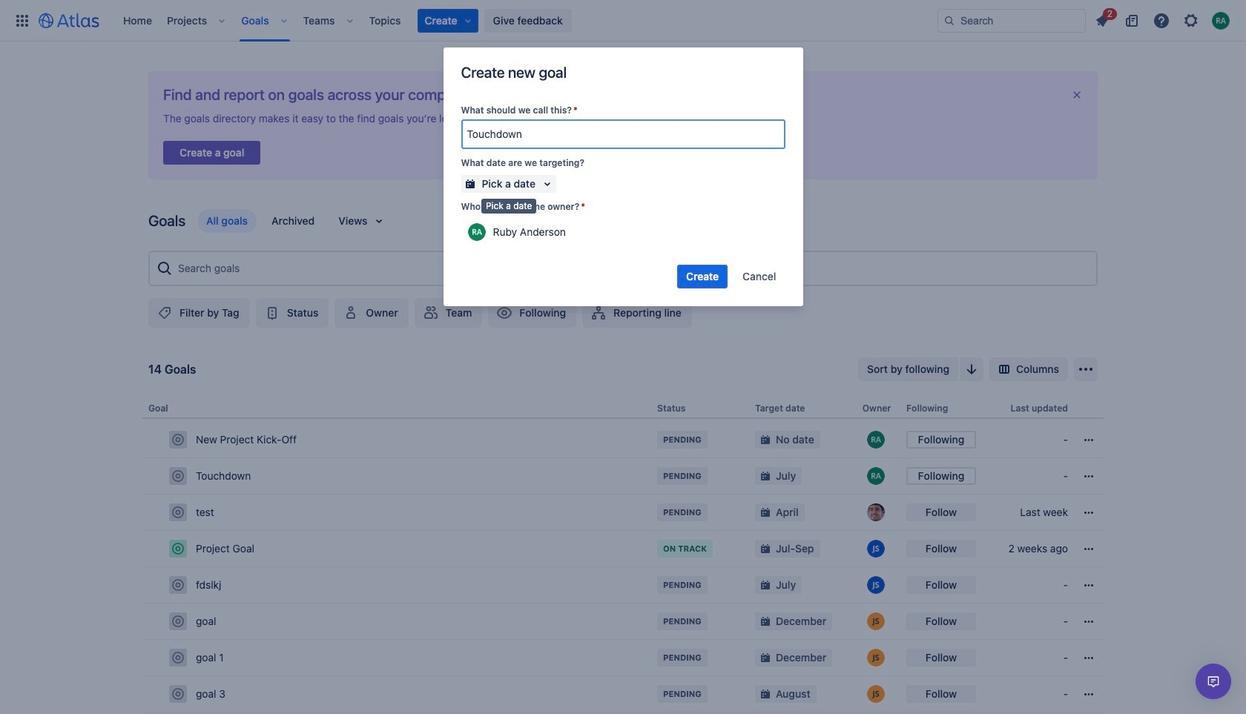 Task type: vqa. For each thing, say whether or not it's contained in the screenshot.
fourth townsquare image from the top
no



Task type: locate. For each thing, give the bounding box(es) containing it.
Search field
[[938, 9, 1087, 32]]

Search goals field
[[174, 255, 1091, 282]]

None field
[[463, 121, 784, 148]]

None search field
[[938, 9, 1087, 32]]

tooltip
[[482, 199, 537, 213]]

following image
[[496, 304, 514, 322]]

search goals image
[[156, 260, 174, 278]]

reverse sort order image
[[963, 361, 981, 378]]

banner
[[0, 0, 1247, 42]]

help image
[[1153, 12, 1171, 29]]

open intercom messenger image
[[1205, 673, 1223, 691]]

status image
[[263, 304, 281, 322]]



Task type: describe. For each thing, give the bounding box(es) containing it.
search image
[[944, 14, 956, 26]]

top element
[[9, 0, 938, 41]]

label image
[[156, 304, 174, 322]]

close banner image
[[1072, 89, 1084, 101]]



